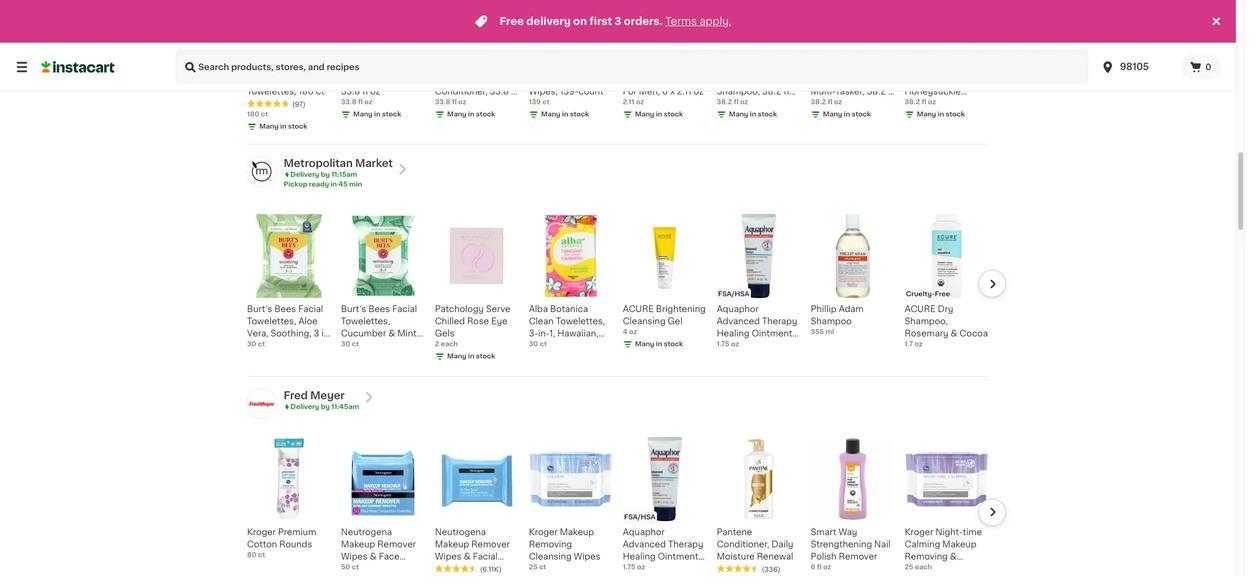 Task type: locate. For each thing, give the bounding box(es) containing it.
0 horizontal spatial aquaphor
[[623, 529, 665, 537]]

towelettes, up cucumber
[[341, 317, 390, 326]]

1 vertical spatial fsa/hsa
[[624, 515, 656, 521]]

in right soothing,
[[322, 329, 329, 338]]

fl
[[363, 87, 368, 96], [511, 87, 517, 96], [784, 87, 789, 96], [888, 87, 894, 96], [358, 99, 363, 105], [452, 99, 457, 105], [734, 99, 739, 105], [828, 99, 833, 105], [922, 99, 927, 105], [817, 565, 822, 571]]

each down the calming at the bottom
[[915, 565, 932, 571]]

2 horizontal spatial 38.2 fl oz
[[905, 99, 936, 105]]

0 horizontal spatial ointment
[[658, 553, 699, 562]]

1 horizontal spatial cleansing
[[623, 317, 666, 326]]

1 horizontal spatial 6
[[811, 565, 816, 571]]

180 down kirkland signature daily facial towelettes, 180 ct
[[247, 111, 259, 118]]

3 kirkland from the left
[[435, 63, 470, 71]]

0 horizontal spatial acure
[[623, 305, 654, 314]]

signature inside kirkland signature moisture conditioner, 33.8 fl oz
[[472, 63, 513, 71]]

in down honeysuckle in the right of the page
[[938, 111, 944, 118]]

count
[[579, 87, 604, 96]]

3 wipes from the left
[[574, 553, 601, 562]]

wipes inside neutrogena makeup remover wipes & facial cleans
[[435, 553, 462, 562]]

many down men,
[[635, 111, 655, 118]]

neutrogena inside neutrogena makeup remover wipes, 139-count 139 ct
[[529, 63, 580, 71]]

4 signature from the left
[[660, 63, 701, 71]]

moisture inside kirkland signature moisture conditioner, 33.8 fl oz
[[435, 75, 473, 83]]

oz
[[370, 87, 380, 96], [694, 87, 704, 96], [365, 99, 373, 105], [458, 99, 467, 105], [636, 99, 644, 105], [740, 99, 748, 105], [834, 99, 842, 105], [928, 99, 936, 105], [435, 99, 445, 108], [717, 99, 727, 108], [811, 99, 821, 108], [905, 112, 915, 120], [629, 329, 637, 336], [731, 341, 739, 348], [915, 341, 923, 348], [637, 565, 645, 571], [824, 565, 832, 571]]

min
[[349, 181, 362, 188]]

stock for pantene 10 in 1 multi-tasker shampoo, 38.2 fl oz
[[758, 111, 777, 118]]

in down 139-
[[562, 111, 569, 118]]

burt's up vera,
[[247, 305, 272, 314]]

delivery
[[290, 171, 319, 178], [290, 404, 319, 411]]

shampoo,
[[381, 75, 424, 83], [717, 87, 760, 96], [905, 317, 948, 326]]

kirkland inside kirkland signature 5% minoxidil foam for men, 6 x 2.11 oz 2.11 oz
[[623, 63, 658, 71]]

2.11 down for
[[623, 99, 635, 105]]

fsa/hsa up aquaphor advanced therapy healing ointment skin protectant tube
[[718, 291, 750, 298]]

50
[[341, 565, 350, 571]]

remover up the (6.11k)
[[471, 541, 510, 549]]

0 vertical spatial therapy
[[762, 317, 798, 326]]

by for 11:15am
[[321, 171, 330, 178]]

3 30 from the left
[[529, 341, 538, 348]]

by for 11:45am
[[321, 404, 330, 411]]

by up pickup ready in 45 min
[[321, 171, 330, 178]]

moisture inside pantene conditioner, daily moisture renewal
[[717, 553, 755, 562]]

stock down kirkland signature moisture shampoo, 33.8 fl oz 33.8 fl oz
[[382, 111, 401, 118]]

many for neutrogena makeup remover wipes, 139-count
[[541, 111, 561, 118]]

0 horizontal spatial 30
[[247, 341, 256, 348]]

daily for towelettes,
[[247, 75, 269, 83]]

25
[[529, 565, 538, 571], [905, 565, 914, 571]]

pantene for 1
[[811, 63, 847, 71]]

2 horizontal spatial shampoo,
[[905, 317, 948, 326]]

terms apply. link
[[665, 16, 732, 26]]

each down gels at the bottom of page
[[441, 341, 458, 348]]

2 vertical spatial cleansing
[[905, 565, 948, 574]]

2 38.2 fl oz from the left
[[811, 99, 842, 105]]

daily inside pantene conditioner, daily moisture renewal
[[772, 541, 794, 549]]

1 horizontal spatial skin
[[717, 342, 735, 350]]

cotton
[[247, 541, 277, 549]]

therapy inside aquaphor advanced therapy healing ointment skin protect
[[668, 541, 704, 549]]

1 signature from the left
[[284, 63, 325, 71]]

daily up 180 ct
[[247, 75, 269, 83]]

1 25 from the left
[[529, 565, 538, 571]]

pantene for tasker
[[717, 63, 753, 71]]

30 ct down vera,
[[247, 341, 265, 348]]

gel
[[668, 317, 683, 326]]

renewal
[[757, 553, 794, 562]]

cruelty-free
[[906, 291, 951, 298]]

1 horizontal spatial moisture
[[435, 75, 473, 83]]

1 horizontal spatial wipes
[[435, 553, 462, 562]]

stock down 139-
[[570, 111, 589, 118]]

stock for essential botanicals apple & honeysuckle conditioner, 38.2 oz
[[946, 111, 965, 118]]

kirkland for kirkland signature 5% minoxidil foam for men, 6 x 2.11 oz 2.11 oz
[[623, 63, 658, 71]]

180 up (97)
[[299, 87, 314, 96]]

4 kirkland from the left
[[623, 63, 658, 71]]

0 horizontal spatial daily
[[247, 75, 269, 83]]

in down kirkland signature daily facial towelettes, 180 ct
[[280, 123, 287, 130]]

2 horizontal spatial wipes
[[574, 553, 601, 562]]

oz inside pantene pro-v 10 in 1 conditioner, the multi-tasker, 38.2 fl oz
[[811, 99, 821, 108]]

1 horizontal spatial acure
[[905, 305, 936, 314]]

fl inside smart way strengthening nail polish remover 6 fl oz
[[817, 565, 822, 571]]

3 kroger from the left
[[905, 529, 934, 537]]

burt's for burt's bees facial towelettes, aloe vera, soothing, 3 in 1
[[247, 305, 272, 314]]

0 horizontal spatial 6
[[662, 87, 668, 96]]

stock down (97)
[[288, 123, 307, 130]]

many down honeysuckle in the right of the page
[[917, 111, 937, 118]]

0 vertical spatial advanced
[[717, 317, 760, 326]]

1 horizontal spatial ointment
[[752, 329, 793, 338]]

1 vertical spatial by
[[321, 404, 330, 411]]

conditioner, inside pantene conditioner, daily moisture renewal
[[717, 541, 770, 549]]

30 ct for burt's bees facial towelettes, aloe vera, soothing, 3 in 1
[[247, 341, 265, 348]]

stock down 'x'
[[664, 111, 683, 118]]

healing for aquaphor advanced therapy healing ointment skin protect
[[623, 553, 656, 562]]

1 bees from the left
[[275, 305, 296, 314]]

many in stock for pantene pro-v 10 in 1 conditioner, the multi-tasker, 38.2 fl oz
[[823, 111, 871, 118]]

2 vertical spatial item carousel region
[[230, 433, 1006, 577]]

item carousel region containing burt's bees facial towelettes, aloe vera, soothing, 3 in 1
[[230, 209, 1006, 372]]

25 down the calming at the bottom
[[905, 565, 914, 571]]

stock down "tasker,"
[[852, 111, 871, 118]]

38.2 fl oz down honeysuckle in the right of the page
[[905, 99, 936, 105]]

1 horizontal spatial neutrogena
[[435, 529, 486, 537]]

shampoo, inside acure dry shampoo, rosemary & cocoa 1.7 oz
[[905, 317, 948, 326]]

conditioner,
[[817, 75, 869, 83], [435, 87, 488, 96], [905, 99, 958, 108], [717, 541, 770, 549]]

1 horizontal spatial multi-
[[811, 87, 836, 96]]

0 vertical spatial each
[[441, 341, 458, 348]]

(336)
[[762, 567, 781, 574]]

38.2 fl oz down tasker
[[717, 99, 748, 105]]

30 down vera,
[[247, 341, 256, 348]]

skin for aquaphor advanced therapy healing ointment skin protectant tube
[[717, 342, 735, 350]]

wipes
[[341, 553, 368, 562], [435, 553, 462, 562], [574, 553, 601, 562]]

tube
[[717, 354, 738, 362]]

2 acure from the left
[[905, 305, 936, 314]]

signature inside kirkland signature 5% minoxidil foam for men, 6 x 2.11 oz 2.11 oz
[[660, 63, 701, 71]]

premium
[[278, 529, 316, 537]]

0 horizontal spatial therapy
[[668, 541, 704, 549]]

daily inside kirkland signature daily facial towelettes, 180 ct
[[247, 75, 269, 83]]

item carousel region for market
[[230, 209, 1006, 372]]

signature for minoxidil
[[660, 63, 701, 71]]

facial up aloe
[[298, 305, 323, 314]]

0 horizontal spatial neutrogena
[[341, 529, 392, 537]]

1 horizontal spatial 30
[[341, 341, 350, 348]]

2 horizontal spatial 30
[[529, 341, 538, 348]]

in up tasker
[[766, 63, 774, 71]]

towelettes, for alba botanica clean towelettes, 3-in-1, hawaiian, pineapple enzyme, pore purifying
[[556, 317, 605, 326]]

fl inside kirkland signature moisture conditioner, 33.8 fl oz
[[511, 87, 517, 96]]

1 kirkland from the left
[[247, 63, 282, 71]]

Search field
[[176, 50, 1089, 84]]

moisture inside kirkland signature moisture shampoo, 33.8 fl oz 33.8 fl oz
[[341, 75, 379, 83]]

many in stock down honeysuckle in the right of the page
[[917, 111, 965, 118]]

2.11 right 'x'
[[677, 87, 692, 96]]

38.2 fl oz for tasker,
[[811, 99, 842, 105]]

1 horizontal spatial 1.75
[[717, 341, 730, 348]]

many down acure brightening cleansing gel 4 oz
[[635, 341, 655, 348]]

30 for alba botanica clean towelettes, 3-in-1, hawaiian, pineapple enzyme, pore purifying
[[529, 341, 538, 348]]

0 vertical spatial by
[[321, 171, 330, 178]]

many for pantene 10 in 1 multi-tasker shampoo, 38.2 fl oz
[[729, 111, 749, 118]]

aquaphor inside aquaphor advanced therapy healing ointment skin protect
[[623, 529, 665, 537]]

advanced inside aquaphor advanced therapy healing ointment skin protect
[[623, 541, 666, 549]]

bees up soothing,
[[275, 305, 296, 314]]

1 horizontal spatial kroger
[[529, 529, 558, 537]]

25 right the (6.11k)
[[529, 565, 538, 571]]

3 signature from the left
[[472, 63, 513, 71]]

makeup inside kroger makeup removing cleansing wipes 25 ct
[[560, 529, 594, 537]]

1 horizontal spatial advanced
[[717, 317, 760, 326]]

2 delivery from the top
[[290, 404, 319, 411]]

many in stock down the pantene 10 in 1 multi-tasker shampoo, 38.2 fl oz
[[729, 111, 777, 118]]

fl inside pantene pro-v 10 in 1 conditioner, the multi-tasker, 38.2 fl oz
[[888, 87, 894, 96]]

2 30 ct from the left
[[341, 341, 359, 348]]

facial up (97)
[[271, 75, 296, 83]]

0 horizontal spatial skin
[[623, 565, 641, 574]]

38.2 fl oz down "tasker,"
[[811, 99, 842, 105]]

delivery by 11:15am
[[290, 171, 357, 178]]

adam
[[839, 305, 864, 314]]

0 horizontal spatial free
[[500, 16, 524, 26]]

139-
[[560, 87, 579, 96]]

11:45am
[[331, 404, 359, 411]]

neutrogena up face
[[341, 529, 392, 537]]

free delivery on first 3 orders. terms apply.
[[500, 16, 732, 26]]

makeup for neutrogena makeup remover wipes & face cleans
[[341, 541, 375, 549]]

in up the
[[886, 63, 894, 71]]

1 horizontal spatial fsa/hsa
[[718, 291, 750, 298]]

phillip
[[811, 305, 837, 314]]

2 horizontal spatial moisture
[[717, 553, 755, 562]]

pantene inside pantene pro-v 10 in 1 conditioner, the multi-tasker, 38.2 fl oz
[[811, 63, 847, 71]]

1 horizontal spatial 30 ct
[[341, 341, 359, 348]]

item carousel region containing kroger premium cotton rounds
[[230, 433, 1006, 577]]

1 wipes from the left
[[341, 553, 368, 562]]

towelettes, up 180 ct
[[247, 87, 296, 96]]

fsa/hsa for aquaphor advanced therapy healing ointment skin protect
[[624, 515, 656, 521]]

advanced for aquaphor advanced therapy healing ointment skin protect
[[623, 541, 666, 549]]

180 ct
[[247, 111, 268, 118]]

fsa/hsa
[[718, 291, 750, 298], [624, 515, 656, 521]]

remover inside 'neutrogena makeup remover wipes & face cleans'
[[377, 541, 416, 549]]

many in stock for essential botanicals apple & honeysuckle conditioner, 38.2 oz
[[917, 111, 965, 118]]

x
[[670, 87, 675, 96]]

& inside essential botanicals apple & honeysuckle conditioner, 38.2 oz
[[979, 75, 986, 83]]

0 horizontal spatial 1.75 oz
[[623, 565, 645, 571]]

ointment inside aquaphor advanced therapy healing ointment skin protect
[[658, 553, 699, 562]]

0 vertical spatial daily
[[247, 75, 269, 83]]

conditioner, up renewal
[[717, 541, 770, 549]]

kirkland for kirkland signature daily facial towelettes, 180 ct
[[247, 63, 282, 71]]

healing for aquaphor advanced therapy healing ointment skin protectant tube
[[717, 329, 750, 338]]

by down meyer
[[321, 404, 330, 411]]

1 vertical spatial healing
[[623, 553, 656, 562]]

aquaphor inside aquaphor advanced therapy healing ointment skin protectant tube
[[717, 305, 759, 314]]

makeup
[[529, 75, 563, 83], [560, 529, 594, 537], [341, 541, 375, 549], [435, 541, 469, 549], [943, 541, 977, 549]]

bees inside burt's bees facial towelettes, aloe vera, soothing, 3 in 1
[[275, 305, 296, 314]]

therapy inside aquaphor advanced therapy healing ointment skin protectant tube
[[762, 317, 798, 326]]

acure for cleansing
[[623, 305, 654, 314]]

1 horizontal spatial healing
[[717, 329, 750, 338]]

remover for facial
[[471, 541, 510, 549]]

0 horizontal spatial 10
[[755, 63, 764, 71]]

stock down gel
[[664, 341, 683, 348]]

2 horizontal spatial cleansing
[[905, 565, 948, 574]]

3 30 ct from the left
[[529, 341, 547, 348]]

0 vertical spatial aquaphor
[[717, 305, 759, 314]]

30 ct down 3-
[[529, 341, 547, 348]]

item carousel region
[[247, 0, 1006, 139], [230, 209, 1006, 372], [230, 433, 1006, 577]]

many down kirkland signature moisture shampoo, 33.8 fl oz 33.8 fl oz
[[353, 111, 373, 118]]

pore
[[529, 354, 549, 362]]

makeup for kroger makeup removing cleansing wipes 25 ct
[[560, 529, 594, 537]]

free up dry
[[935, 291, 951, 298]]

acure down cruelty-
[[905, 305, 936, 314]]

smart way strengthening nail polish remover 6 fl oz
[[811, 529, 891, 571]]

many in stock down 139-
[[541, 111, 589, 118]]

facial up the (6.11k)
[[473, 553, 498, 562]]

advanced for aquaphor advanced therapy healing ointment skin protectant tube
[[717, 317, 760, 326]]

in down patchology serve chilled rose eye gels 2 each
[[468, 353, 475, 360]]

remover up count
[[565, 75, 604, 83]]

acure inside acure dry shampoo, rosemary & cocoa 1.7 oz
[[905, 305, 936, 314]]

stock for pantene pro-v 10 in 1 conditioner, the multi-tasker, 38.2 fl oz
[[852, 111, 871, 118]]

98105
[[1120, 62, 1149, 71]]

many in stock down acure brightening cleansing gel 4 oz
[[635, 341, 683, 348]]

1 horizontal spatial aquaphor
[[717, 305, 759, 314]]

fl inside the pantene 10 in 1 multi-tasker shampoo, 38.2 fl oz
[[784, 87, 789, 96]]

wipes for neutrogena makeup remover wipes & face cleans
[[341, 553, 368, 562]]

metropolitan market
[[284, 159, 393, 168]]

30
[[247, 341, 256, 348], [341, 341, 350, 348], [529, 341, 538, 348]]

stock for patchology serve chilled rose eye gels
[[476, 353, 495, 360]]

burt's bees facial towelettes, aloe vera, soothing, 3 in 1
[[247, 305, 329, 350]]

0 button
[[1181, 55, 1222, 79]]

burt's up cucumber
[[341, 305, 366, 314]]

neutrogena for neutrogena makeup remover wipes & face cleans
[[341, 529, 392, 537]]

moisture for conditioner,
[[435, 75, 473, 83]]

many in stock down kirkland signature moisture shampoo, 33.8 fl oz 33.8 fl oz
[[353, 111, 401, 118]]

1 vertical spatial ointment
[[658, 553, 699, 562]]

many in stock for neutrogena makeup remover wipes, 139-count
[[541, 111, 589, 118]]

rounds
[[279, 541, 312, 549]]

many in stock down patchology serve chilled rose eye gels 2 each
[[447, 353, 495, 360]]

1 burt's from the left
[[247, 305, 272, 314]]

1 horizontal spatial burt's
[[341, 305, 366, 314]]

stock for kirkland signature moisture conditioner, 33.8 fl oz
[[476, 111, 495, 118]]

1 horizontal spatial 180
[[299, 87, 314, 96]]

conditioner, inside pantene pro-v 10 in 1 conditioner, the multi-tasker, 38.2 fl oz
[[817, 75, 869, 83]]

1 kroger from the left
[[247, 529, 276, 537]]

aquaphor advanced therapy healing ointment skin protect
[[623, 529, 704, 577]]

makeup for neutrogena makeup remover wipes, 139-count 139 ct
[[529, 75, 563, 83]]

3 inside burt's bees facial towelettes, aloe vera, soothing, 3 in 1
[[314, 329, 319, 338]]

ct inside neutrogena makeup remover wipes, 139-count 139 ct
[[543, 99, 550, 105]]

many for kirkland signature moisture conditioner, 33.8 fl oz
[[447, 111, 467, 118]]

stock for kirkland signature moisture shampoo, 33.8 fl oz
[[382, 111, 401, 118]]

0 vertical spatial 1.75 oz
[[717, 341, 739, 348]]

neutrogena inside neutrogena makeup remover wipes & facial cleans
[[435, 529, 486, 537]]

many in stock for kirkland signature moisture conditioner, 33.8 fl oz
[[447, 111, 495, 118]]

pantene conditioner, daily moisture renewal
[[717, 529, 794, 562]]

facial inside burt's bees facial towelettes, cucumber & mint, refreshing
[[392, 305, 417, 314]]

healing inside aquaphor advanced therapy healing ointment skin protect
[[623, 553, 656, 562]]

0 horizontal spatial bees
[[275, 305, 296, 314]]

v
[[867, 63, 873, 71]]

pantene
[[717, 63, 753, 71], [811, 63, 847, 71], [717, 529, 753, 537]]

healing
[[717, 329, 750, 338], [623, 553, 656, 562]]

many down the pantene 10 in 1 multi-tasker shampoo, 38.2 fl oz
[[729, 111, 749, 118]]

each inside patchology serve chilled rose eye gels 2 each
[[441, 341, 458, 348]]

acure up 4
[[623, 305, 654, 314]]

★★★★★
[[247, 99, 290, 108], [247, 99, 290, 108], [435, 565, 478, 574], [435, 565, 478, 574], [717, 565, 760, 574], [717, 565, 760, 574]]

2 signature from the left
[[378, 63, 419, 71]]

30 down cucumber
[[341, 341, 350, 348]]

towelettes, up vera,
[[247, 317, 296, 326]]

1 vertical spatial 1.75
[[623, 565, 636, 571]]

2 kroger from the left
[[529, 529, 558, 537]]

kirkland inside kirkland signature daily facial towelettes, 180 ct
[[247, 63, 282, 71]]

skin for aquaphor advanced therapy healing ointment skin protect
[[623, 565, 641, 574]]

1 vertical spatial 1.75 oz
[[623, 565, 645, 571]]

0 vertical spatial 1.75
[[717, 341, 730, 348]]

1 horizontal spatial daily
[[772, 541, 794, 549]]

3 down aloe
[[314, 329, 319, 338]]

facial up the "mint,"
[[392, 305, 417, 314]]

0 vertical spatial 1
[[776, 63, 780, 71]]

1 vertical spatial 2.11
[[623, 99, 635, 105]]

None search field
[[176, 50, 1089, 84]]

0 horizontal spatial 1
[[247, 342, 251, 350]]

0 horizontal spatial 30 ct
[[247, 341, 265, 348]]

oz inside the pantene 10 in 1 multi-tasker shampoo, 38.2 fl oz
[[717, 99, 727, 108]]

wipes for neutrogena makeup remover wipes & facial cleans
[[435, 553, 462, 562]]

3 38.2 fl oz from the left
[[905, 99, 936, 105]]

kroger
[[247, 529, 276, 537], [529, 529, 558, 537], [905, 529, 934, 537]]

free left delivery
[[500, 16, 524, 26]]

0 vertical spatial removing
[[529, 541, 572, 549]]

conditioner, up 33.8 fl oz
[[435, 87, 488, 96]]

1
[[776, 63, 780, 71], [811, 75, 815, 83], [247, 342, 251, 350]]

2 horizontal spatial neutrogena
[[529, 63, 580, 71]]

1 acure from the left
[[623, 305, 654, 314]]

0 horizontal spatial 25
[[529, 565, 538, 571]]

0 vertical spatial free
[[500, 16, 524, 26]]

refreshing
[[341, 342, 388, 350]]

many for essential botanicals apple & honeysuckle conditioner, 38.2 oz
[[917, 111, 937, 118]]

1 vertical spatial shampoo,
[[717, 87, 760, 96]]

remover up face
[[377, 541, 416, 549]]

many in stock for acure brightening cleansing gel
[[635, 341, 683, 348]]

0 vertical spatial 180
[[299, 87, 314, 96]]

10 right 'v' on the top right of page
[[875, 63, 884, 71]]

& inside acure dry shampoo, rosemary & cocoa 1.7 oz
[[951, 329, 958, 338]]

30 ct down cucumber
[[341, 341, 359, 348]]

nail
[[875, 541, 891, 549]]

neutrogena
[[529, 63, 580, 71], [341, 529, 392, 537], [435, 529, 486, 537]]

2 bees from the left
[[369, 305, 390, 314]]

conditioner, down honeysuckle in the right of the page
[[905, 99, 958, 108]]

0 horizontal spatial removing
[[529, 541, 572, 549]]

bees for cucumber
[[369, 305, 390, 314]]

2 by from the top
[[321, 404, 330, 411]]

eye
[[491, 317, 508, 326]]

2 10 from the left
[[875, 63, 884, 71]]

1 30 from the left
[[247, 341, 256, 348]]

0 horizontal spatial each
[[441, 341, 458, 348]]

signature inside kirkland signature moisture shampoo, 33.8 fl oz 33.8 fl oz
[[378, 63, 419, 71]]

many in stock down (97)
[[259, 123, 307, 130]]

neutrogena up the (6.11k)
[[435, 529, 486, 537]]

& inside neutrogena makeup remover wipes & facial cleans
[[464, 553, 471, 562]]

towelettes, up hawaiian,
[[556, 317, 605, 326]]

1 horizontal spatial 1.75 oz
[[717, 341, 739, 348]]

10 up tasker
[[755, 63, 764, 71]]

kirkland for kirkland signature moisture shampoo, 33.8 fl oz 33.8 fl oz
[[341, 63, 376, 71]]

burt's inside burt's bees facial towelettes, cucumber & mint, refreshing
[[341, 305, 366, 314]]

many down 33.8 fl oz
[[447, 111, 467, 118]]

oz inside acure brightening cleansing gel 4 oz
[[629, 329, 637, 336]]

facial inside burt's bees facial towelettes, aloe vera, soothing, 3 in 1
[[298, 305, 323, 314]]

limited time offer region
[[0, 0, 1210, 43]]

0 horizontal spatial multi-
[[717, 75, 742, 83]]

0 vertical spatial skin
[[717, 342, 735, 350]]

burt's inside burt's bees facial towelettes, aloe vera, soothing, 3 in 1
[[247, 305, 272, 314]]

2 wipes from the left
[[435, 553, 462, 562]]

1 horizontal spatial therapy
[[762, 317, 798, 326]]

many down wipes,
[[541, 111, 561, 118]]

1 38.2 fl oz from the left
[[717, 99, 748, 105]]

kroger inside kroger makeup removing cleansing wipes 25 ct
[[529, 529, 558, 537]]

0 vertical spatial multi-
[[717, 75, 742, 83]]

many down "tasker,"
[[823, 111, 843, 118]]

& inside 'neutrogena makeup remover wipes & face cleans'
[[370, 553, 377, 562]]

pantene inside the pantene 10 in 1 multi-tasker shampoo, 38.2 fl oz
[[717, 63, 753, 71]]

fsa/hsa for aquaphor advanced therapy healing ointment skin protectant tube
[[718, 291, 750, 298]]

remover
[[565, 75, 604, 83], [377, 541, 416, 549], [471, 541, 510, 549], [839, 553, 878, 562]]

0 horizontal spatial advanced
[[623, 541, 666, 549]]

ct
[[316, 87, 325, 96], [543, 99, 550, 105], [261, 111, 268, 118], [258, 341, 265, 348], [352, 341, 359, 348], [540, 341, 547, 348], [258, 552, 265, 559], [352, 565, 359, 571], [539, 565, 546, 571]]

in down men,
[[656, 111, 662, 118]]

skin inside aquaphor advanced therapy healing ointment skin protect
[[623, 565, 641, 574]]

acure inside acure brightening cleansing gel 4 oz
[[623, 305, 654, 314]]

2 burt's from the left
[[341, 305, 366, 314]]

0 vertical spatial fsa/hsa
[[718, 291, 750, 298]]

1 vertical spatial removing
[[905, 553, 948, 562]]

stock down the pantene 10 in 1 multi-tasker shampoo, 38.2 fl oz
[[758, 111, 777, 118]]

delivery down fred
[[290, 404, 319, 411]]

wipes inside 'neutrogena makeup remover wipes & face cleans'
[[341, 553, 368, 562]]

advanced inside aquaphor advanced therapy healing ointment skin protectant tube
[[717, 317, 760, 326]]

makeup inside neutrogena makeup remover wipes & facial cleans
[[435, 541, 469, 549]]

smart
[[811, 529, 837, 537]]

daily up renewal
[[772, 541, 794, 549]]

alba
[[529, 305, 548, 314]]

1 vertical spatial 180
[[247, 111, 259, 118]]

1 vertical spatial 3
[[314, 329, 319, 338]]

1 vertical spatial therapy
[[668, 541, 704, 549]]

1 vertical spatial daily
[[772, 541, 794, 549]]

1 horizontal spatial free
[[935, 291, 951, 298]]

3 right first
[[615, 16, 622, 26]]

apple
[[952, 75, 977, 83]]

4
[[623, 329, 628, 336]]

many for patchology serve chilled rose eye gels
[[447, 353, 467, 360]]

stock down honeysuckle in the right of the page
[[946, 111, 965, 118]]

1 10 from the left
[[755, 63, 764, 71]]

2 30 from the left
[[341, 341, 350, 348]]

33.8 inside kirkland signature moisture conditioner, 33.8 fl oz
[[490, 87, 509, 96]]

delivery up pickup at the left
[[290, 171, 319, 178]]

1 horizontal spatial removing
[[905, 553, 948, 562]]

many in stock down 33.8 fl oz
[[447, 111, 495, 118]]

2 horizontal spatial 30 ct
[[529, 341, 547, 348]]

1 by from the top
[[321, 171, 330, 178]]

0 horizontal spatial cleansing
[[529, 553, 572, 562]]

in down kirkland signature moisture shampoo, 33.8 fl oz 33.8 fl oz
[[374, 111, 381, 118]]

many in stock for kirkland signature moisture shampoo, 33.8 fl oz
[[353, 111, 401, 118]]

1 vertical spatial cleansing
[[529, 553, 572, 562]]

many in stock down "tasker,"
[[823, 111, 871, 118]]

signature inside kirkland signature daily facial towelettes, 180 ct
[[284, 63, 325, 71]]

0 horizontal spatial 38.2 fl oz
[[717, 99, 748, 105]]

burt's for burt's bees facial towelettes, cucumber & mint, refreshing
[[341, 305, 366, 314]]

0 vertical spatial ointment
[[752, 329, 793, 338]]

bees up cucumber
[[369, 305, 390, 314]]

2 kirkland from the left
[[341, 63, 376, 71]]

burt's
[[247, 305, 272, 314], [341, 305, 366, 314]]

many for kirkland signature 5% minoxidil foam for men, 6 x 2.11 oz
[[635, 111, 655, 118]]

shampoo, inside kirkland signature moisture shampoo, 33.8 fl oz 33.8 fl oz
[[381, 75, 424, 83]]

& inside kroger night-time calming makeup removing & cleansing cloths
[[950, 553, 957, 562]]

0 vertical spatial 6
[[662, 87, 668, 96]]

many in stock down men,
[[635, 111, 683, 118]]

neutrogena for neutrogena makeup remover wipes & facial cleans
[[435, 529, 486, 537]]

0 vertical spatial delivery
[[290, 171, 319, 178]]

by
[[321, 171, 330, 178], [321, 404, 330, 411]]

1 vertical spatial skin
[[623, 565, 641, 574]]

many in stock
[[353, 111, 401, 118], [447, 111, 495, 118], [541, 111, 589, 118], [635, 111, 683, 118], [729, 111, 777, 118], [823, 111, 871, 118], [917, 111, 965, 118], [259, 123, 307, 130], [635, 341, 683, 348], [447, 353, 495, 360]]

1 30 ct from the left
[[247, 341, 265, 348]]

1 delivery from the top
[[290, 171, 319, 178]]

30 down 3-
[[529, 341, 538, 348]]

1,
[[550, 329, 555, 338]]

38.2 fl oz
[[717, 99, 748, 105], [811, 99, 842, 105], [905, 99, 936, 105]]

many for pantene pro-v 10 in 1 conditioner, the multi-tasker, 38.2 fl oz
[[823, 111, 843, 118]]

ointment
[[752, 329, 793, 338], [658, 553, 699, 562]]

makeup inside neutrogena makeup remover wipes, 139-count 139 ct
[[529, 75, 563, 83]]

30 ct for burt's bees facial towelettes, cucumber & mint, refreshing
[[341, 341, 359, 348]]

makeup inside 'neutrogena makeup remover wipes & face cleans'
[[341, 541, 375, 549]]

removing
[[529, 541, 572, 549], [905, 553, 948, 562]]

6
[[662, 87, 668, 96], [811, 565, 816, 571]]

6 left 'x'
[[662, 87, 668, 96]]

remover inside neutrogena makeup remover wipes & facial cleans
[[471, 541, 510, 549]]

kirkland signature daily facial towelettes, 180 ct
[[247, 63, 325, 96]]

neutrogena up wipes,
[[529, 63, 580, 71]]

ointment for aquaphor advanced therapy healing ointment skin protectant tube
[[752, 329, 793, 338]]

calming
[[905, 541, 941, 549]]

remover down strengthening
[[839, 553, 878, 562]]

bees inside burt's bees facial towelettes, cucumber & mint, refreshing
[[369, 305, 390, 314]]

1 vertical spatial item carousel region
[[230, 209, 1006, 372]]

many in stock for patchology serve chilled rose eye gels
[[447, 353, 495, 360]]

30 for burt's bees facial towelettes, cucumber & mint, refreshing
[[341, 341, 350, 348]]

1 horizontal spatial 2.11
[[677, 87, 692, 96]]

multi- inside pantene pro-v 10 in 1 conditioner, the multi-tasker, 38.2 fl oz
[[811, 87, 836, 96]]

remover inside smart way strengthening nail polish remover 6 fl oz
[[839, 553, 878, 562]]

towelettes, for burt's bees facial towelettes, aloe vera, soothing, 3 in 1
[[247, 317, 296, 326]]

2 25 from the left
[[905, 565, 914, 571]]

1 vertical spatial aquaphor
[[623, 529, 665, 537]]

many down gels at the bottom of page
[[447, 353, 467, 360]]

stock for kirkland signature 5% minoxidil foam for men, 6 x 2.11 oz
[[664, 111, 683, 118]]

free
[[500, 16, 524, 26], [935, 291, 951, 298]]

0 vertical spatial 3
[[615, 16, 622, 26]]

1 vertical spatial advanced
[[623, 541, 666, 549]]

many for kirkland signature moisture shampoo, 33.8 fl oz
[[353, 111, 373, 118]]

towelettes, inside burt's bees facial towelettes, cucumber & mint, refreshing
[[341, 317, 390, 326]]

facial
[[271, 75, 296, 83], [298, 305, 323, 314], [392, 305, 417, 314], [473, 553, 498, 562]]

conditioner, up "tasker,"
[[817, 75, 869, 83]]

stock down patchology serve chilled rose eye gels 2 each
[[476, 353, 495, 360]]

fsa/hsa up aquaphor advanced therapy healing ointment skin protect at the bottom right of the page
[[624, 515, 656, 521]]

ointment inside aquaphor advanced therapy healing ointment skin protectant tube
[[752, 329, 793, 338]]

0
[[1206, 63, 1212, 71]]

healing inside aquaphor advanced therapy healing ointment skin protectant tube
[[717, 329, 750, 338]]

6 down the polish in the right bottom of the page
[[811, 565, 816, 571]]

many
[[353, 111, 373, 118], [447, 111, 467, 118], [541, 111, 561, 118], [635, 111, 655, 118], [729, 111, 749, 118], [823, 111, 843, 118], [917, 111, 937, 118], [259, 123, 279, 130], [635, 341, 655, 348], [447, 353, 467, 360]]

acure for shampoo,
[[905, 305, 936, 314]]

1 vertical spatial multi-
[[811, 87, 836, 96]]

moisture
[[341, 75, 379, 83], [435, 75, 473, 83], [717, 553, 755, 562]]

1 horizontal spatial shampoo,
[[717, 87, 760, 96]]

oz inside kirkland signature moisture conditioner, 33.8 fl oz
[[435, 99, 445, 108]]

1 vertical spatial 1
[[811, 75, 815, 83]]

in inside burt's bees facial towelettes, aloe vera, soothing, 3 in 1
[[322, 329, 329, 338]]



Task type: describe. For each thing, give the bounding box(es) containing it.
stock for neutrogena makeup remover wipes, 139-count
[[570, 111, 589, 118]]

men,
[[639, 87, 660, 96]]

for
[[623, 87, 637, 96]]

honeysuckle
[[905, 87, 961, 96]]

signature for shampoo,
[[378, 63, 419, 71]]

fred
[[284, 391, 308, 401]]

removing inside kroger makeup removing cleansing wipes 25 ct
[[529, 541, 572, 549]]

1.7
[[905, 341, 913, 348]]

soothing,
[[271, 329, 312, 338]]

delivery for delivery by 11:45am
[[290, 404, 319, 411]]

hawaiian,
[[558, 329, 599, 338]]

pickup ready in 45 min
[[284, 181, 362, 188]]

moisture for shampoo,
[[341, 75, 379, 83]]

face
[[379, 553, 400, 562]]

daily for renewal
[[772, 541, 794, 549]]

aquaphor advanced therapy healing ointment skin protectant tube
[[717, 305, 798, 362]]

enzyme,
[[574, 342, 611, 350]]

foam
[[679, 75, 703, 83]]

aquaphor for aquaphor advanced therapy healing ointment skin protectant tube
[[717, 305, 759, 314]]

kirkland signature 5% minoxidil foam for men, 6 x 2.11 oz 2.11 oz
[[623, 63, 704, 105]]

kirkland signature moisture shampoo, 33.8 fl oz 33.8 fl oz
[[341, 63, 424, 105]]

fred meyer
[[284, 391, 345, 401]]

ointment for aquaphor advanced therapy healing ointment skin protect
[[658, 553, 699, 562]]

cucumber
[[341, 329, 386, 338]]

wipes inside kroger makeup removing cleansing wipes 25 ct
[[574, 553, 601, 562]]

aquaphor for aquaphor advanced therapy healing ointment skin protect
[[623, 529, 665, 537]]

ct inside kirkland signature daily facial towelettes, 180 ct
[[316, 87, 325, 96]]

1.75 for aquaphor advanced therapy healing ointment skin protectant tube
[[717, 341, 730, 348]]

neutrogena makeup remover wipes & face cleans
[[341, 529, 416, 577]]

10 inside the pantene 10 in 1 multi-tasker shampoo, 38.2 fl oz
[[755, 63, 764, 71]]

& inside burt's bees facial towelettes, cucumber & mint, refreshing
[[389, 329, 395, 338]]

time
[[963, 529, 982, 537]]

item carousel region for meyer
[[230, 433, 1006, 577]]

many for acure brightening cleansing gel
[[635, 341, 655, 348]]

rosemary
[[905, 329, 949, 338]]

remover for count
[[565, 75, 604, 83]]

conditioner, inside essential botanicals apple & honeysuckle conditioner, 38.2 oz
[[905, 99, 958, 108]]

1 vertical spatial each
[[915, 565, 932, 571]]

1 inside the pantene 10 in 1 multi-tasker shampoo, 38.2 fl oz
[[776, 63, 780, 71]]

33.8 fl oz
[[435, 99, 467, 105]]

signature for facial
[[284, 63, 325, 71]]

patchology serve chilled rose eye gels 2 each
[[435, 305, 511, 348]]

cleansing inside kroger night-time calming makeup removing & cleansing cloths
[[905, 565, 948, 574]]

delivery for delivery by 11:15am
[[290, 171, 319, 178]]

meyer
[[310, 391, 345, 401]]

gels
[[435, 329, 455, 338]]

3 inside limited time offer region
[[615, 16, 622, 26]]

pineapple
[[529, 342, 572, 350]]

aloe
[[299, 317, 318, 326]]

98105 button
[[1094, 50, 1181, 84]]

facial inside kirkland signature daily facial towelettes, 180 ct
[[271, 75, 296, 83]]

pro-
[[849, 63, 867, 71]]

essential botanicals apple & honeysuckle conditioner, 38.2 oz
[[905, 63, 986, 120]]

shampoo, inside the pantene 10 in 1 multi-tasker shampoo, 38.2 fl oz
[[717, 87, 760, 96]]

kroger makeup removing cleansing wipes 25 ct
[[529, 529, 601, 571]]

in down "tasker,"
[[844, 111, 850, 118]]

night-
[[936, 529, 963, 537]]

shampoo
[[811, 317, 852, 326]]

acure dry shampoo, rosemary & cocoa 1.7 oz
[[905, 305, 988, 348]]

polish
[[811, 553, 837, 562]]

oz inside smart way strengthening nail polish remover 6 fl oz
[[824, 565, 832, 571]]

rose
[[467, 317, 489, 326]]

remover for face
[[377, 541, 416, 549]]

makeup inside kroger night-time calming makeup removing & cleansing cloths
[[943, 541, 977, 549]]

1.75 for aquaphor advanced therapy healing ointment skin protect
[[623, 565, 636, 571]]

2
[[435, 341, 439, 348]]

cleansing inside kroger makeup removing cleansing wipes 25 ct
[[529, 553, 572, 562]]

kirkland for kirkland signature moisture conditioner, 33.8 fl oz
[[435, 63, 470, 71]]

kroger inside kroger night-time calming makeup removing & cleansing cloths
[[905, 529, 934, 537]]

neutrogena makeup remover wipes & facial cleans
[[435, 529, 510, 577]]

neutrogena for neutrogena makeup remover wipes, 139-count 139 ct
[[529, 63, 580, 71]]

botanicals
[[905, 75, 950, 83]]

botanica
[[550, 305, 588, 314]]

1.75 oz for aquaphor advanced therapy healing ointment skin protect
[[623, 565, 645, 571]]

fred meyer image
[[247, 389, 276, 419]]

ct inside kroger premium cotton rounds 80 ct
[[258, 552, 265, 559]]

therapy for aquaphor advanced therapy healing ointment skin protect
[[668, 541, 704, 549]]

30 ct for alba botanica clean towelettes, 3-in-1, hawaiian, pineapple enzyme, pore purifying
[[529, 341, 547, 348]]

strengthening
[[811, 541, 872, 549]]

in inside pantene pro-v 10 in 1 conditioner, the multi-tasker, 38.2 fl oz
[[886, 63, 894, 71]]

first
[[590, 16, 612, 26]]

item carousel region containing kirkland signature daily facial towelettes, 180 ct
[[247, 0, 1006, 139]]

conditioner, inside kirkland signature moisture conditioner, 33.8 fl oz
[[435, 87, 488, 96]]

oz inside acure dry shampoo, rosemary & cocoa 1.7 oz
[[915, 341, 923, 348]]

bees for aloe
[[275, 305, 296, 314]]

pantene pro-v 10 in 1 conditioner, the multi-tasker, 38.2 fl oz
[[811, 63, 894, 108]]

in inside the pantene 10 in 1 multi-tasker shampoo, 38.2 fl oz
[[766, 63, 774, 71]]

139
[[529, 99, 541, 105]]

180 inside kirkland signature daily facial towelettes, 180 ct
[[299, 87, 314, 96]]

in down the pantene 10 in 1 multi-tasker shampoo, 38.2 fl oz
[[750, 111, 756, 118]]

38.2 inside essential botanicals apple & honeysuckle conditioner, 38.2 oz
[[960, 99, 979, 108]]

metropolitan market image
[[247, 157, 276, 186]]

30 for burt's bees facial towelettes, aloe vera, soothing, 3 in 1
[[247, 341, 256, 348]]

ct inside kroger makeup removing cleansing wipes 25 ct
[[539, 565, 546, 571]]

many in stock for kirkland signature 5% minoxidil foam for men, 6 x 2.11 oz
[[635, 111, 683, 118]]

facial inside neutrogena makeup remover wipes & facial cleans
[[473, 553, 498, 562]]

kroger for kroger makeup removing cleansing wipes
[[529, 529, 558, 537]]

(6.11k)
[[480, 567, 502, 574]]

kirkland signature moisture conditioner, 33.8 fl oz
[[435, 63, 517, 108]]

neutrogena makeup remover wipes, 139-count 139 ct
[[529, 63, 604, 105]]

45
[[339, 181, 348, 188]]

signature for conditioner,
[[472, 63, 513, 71]]

10 inside pantene pro-v 10 in 1 conditioner, the multi-tasker, 38.2 fl oz
[[875, 63, 884, 71]]

multi- inside the pantene 10 in 1 multi-tasker shampoo, 38.2 fl oz
[[717, 75, 742, 83]]

tasker
[[742, 75, 769, 83]]

instacart logo image
[[41, 60, 115, 74]]

in-
[[538, 329, 550, 338]]

removing inside kroger night-time calming makeup removing & cleansing cloths
[[905, 553, 948, 562]]

ml
[[826, 329, 834, 336]]

purifying
[[551, 354, 589, 362]]

25 each
[[905, 565, 932, 571]]

0 horizontal spatial 2.11
[[623, 99, 635, 105]]

1 inside pantene pro-v 10 in 1 conditioner, the multi-tasker, 38.2 fl oz
[[811, 75, 815, 83]]

apply.
[[700, 16, 732, 26]]

oz inside essential botanicals apple & honeysuckle conditioner, 38.2 oz
[[905, 112, 915, 120]]

brightening
[[656, 305, 706, 314]]

wipes,
[[529, 87, 558, 96]]

towelettes, for burt's bees facial towelettes, cucumber & mint, refreshing
[[341, 317, 390, 326]]

mint,
[[398, 329, 419, 338]]

dry
[[938, 305, 954, 314]]

80
[[247, 552, 256, 559]]

cloths
[[950, 565, 978, 574]]

355
[[811, 329, 824, 336]]

(97)
[[292, 101, 306, 108]]

therapy for aquaphor advanced therapy healing ointment skin protectant tube
[[762, 317, 798, 326]]

many down 180 ct
[[259, 123, 279, 130]]

cocoa
[[960, 329, 988, 338]]

orders.
[[624, 16, 663, 26]]

pantene 10 in 1 multi-tasker shampoo, 38.2 fl oz
[[717, 63, 789, 108]]

tasker,
[[836, 87, 865, 96]]

metropolitan
[[284, 159, 353, 168]]

pantene inside pantene conditioner, daily moisture renewal
[[717, 529, 753, 537]]

burt's bees facial towelettes, cucumber & mint, refreshing
[[341, 305, 419, 350]]

market
[[355, 159, 393, 168]]

0 vertical spatial 2.11
[[677, 87, 692, 96]]

in down acure brightening cleansing gel 4 oz
[[656, 341, 662, 348]]

serve
[[486, 305, 511, 314]]

delivery
[[527, 16, 571, 26]]

0 horizontal spatial 180
[[247, 111, 259, 118]]

terms
[[665, 16, 697, 26]]

in left 45
[[331, 181, 337, 188]]

kroger for kroger premium cotton rounds
[[247, 529, 276, 537]]

towelettes, inside kirkland signature daily facial towelettes, 180 ct
[[247, 87, 296, 96]]

many in stock for pantene 10 in 1 multi-tasker shampoo, 38.2 fl oz
[[729, 111, 777, 118]]

acure brightening cleansing gel 4 oz
[[623, 305, 706, 336]]

11:15am
[[331, 171, 357, 178]]

6 inside smart way strengthening nail polish remover 6 fl oz
[[811, 565, 816, 571]]

1 inside burt's bees facial towelettes, aloe vera, soothing, 3 in 1
[[247, 342, 251, 350]]

25 inside kroger makeup removing cleansing wipes 25 ct
[[529, 565, 538, 571]]

protectant
[[737, 342, 783, 350]]

essential
[[905, 63, 944, 71]]

38.2 inside the pantene 10 in 1 multi-tasker shampoo, 38.2 fl oz
[[762, 87, 782, 96]]

6 inside kirkland signature 5% minoxidil foam for men, 6 x 2.11 oz 2.11 oz
[[662, 87, 668, 96]]

pickup
[[284, 181, 308, 188]]

free inside limited time offer region
[[500, 16, 524, 26]]

38.2 fl oz for oz
[[717, 99, 748, 105]]

cleansing inside acure brightening cleansing gel 4 oz
[[623, 317, 666, 326]]

ready
[[309, 181, 329, 188]]

1.75 oz for aquaphor advanced therapy healing ointment skin protectant tube
[[717, 341, 739, 348]]

in down kirkland signature moisture conditioner, 33.8 fl oz
[[468, 111, 475, 118]]

kroger premium cotton rounds 80 ct
[[247, 529, 316, 559]]

38.2 inside pantene pro-v 10 in 1 conditioner, the multi-tasker, 38.2 fl oz
[[867, 87, 886, 96]]

stock for acure brightening cleansing gel
[[664, 341, 683, 348]]

makeup for neutrogena makeup remover wipes & facial cleans
[[435, 541, 469, 549]]

kroger night-time calming makeup removing & cleansing cloths
[[905, 529, 982, 574]]



Task type: vqa. For each thing, say whether or not it's contained in the screenshot.
the Tasker
yes



